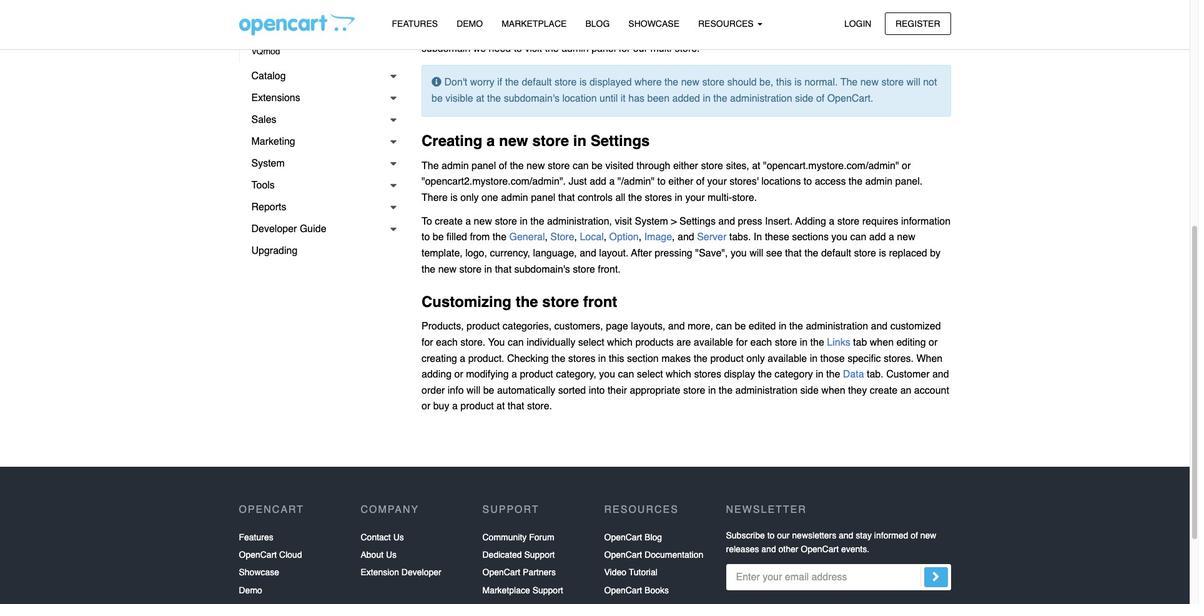 Task type: describe. For each thing, give the bounding box(es) containing it.
makes
[[662, 353, 691, 365]]

to inside the to create a new store in the administration, visit system > settings and press insert. adding a store requires information to be filled from the
[[422, 232, 430, 243]]

the down template, at the top of page
[[422, 264, 436, 275]]

the down marketplace link
[[545, 43, 559, 54]]

catalog
[[251, 71, 286, 82]]

categories,
[[503, 321, 552, 333]]

access
[[815, 176, 846, 188]]

side inside don't worry if the default store is displayed where the new store should be, this is normal. the new store will not be visible at the subdomain's location until it has been added in the administration side of opencart.
[[795, 93, 814, 104]]

server link
[[697, 232, 727, 243]]

>
[[671, 216, 677, 227]]

about us
[[361, 551, 397, 561]]

stores inside the admin panel of the new store can be visited through either store sites, at "opencart.mystore.com/admin" or "opencart2.mystore.com/admin". just add a "/admin" to either of your stores' locations to access the admin panel. there is only one admin panel that controls all the stores in your multi-store.
[[645, 192, 672, 203]]

extensions link
[[239, 87, 403, 109]]

and inside tabs. in these sections you can add a new template, logo, currency, language, and layout. after pressing "save", you will see that the default store is replaced by the new store in that subdomain's store front.
[[580, 248, 597, 259]]

administration,
[[547, 216, 612, 227]]

support for marketplace
[[533, 586, 563, 596]]

blog inside blog link
[[586, 19, 610, 29]]

tab.
[[867, 369, 884, 381]]

1 vertical spatial developer
[[402, 568, 442, 578]]

admin left panel.
[[866, 176, 893, 188]]

0 vertical spatial visit
[[466, 27, 483, 38]]

store. inside the tab. customer and order info will be automatically sorted into their appropriate store in the administration side when they create an account or buy a product at that store.
[[527, 401, 552, 413]]

account
[[915, 385, 950, 397]]

general
[[510, 232, 545, 243]]

forum
[[529, 533, 555, 543]]

opencart partners link
[[483, 565, 556, 582]]

new up added
[[681, 77, 700, 88]]

stay
[[856, 531, 872, 541]]

layout.
[[599, 248, 629, 259]]

that inside the admin panel of the new store can be visited through either store sites, at "opencart.mystore.com/admin" or "opencart2.mystore.com/admin". just add a "/admin" to either of your stores' locations to access the admin panel. there is only one admin panel that controls all the stores in your multi-store.
[[558, 192, 575, 203]]

our left browser,
[[587, 27, 601, 38]]

controls
[[578, 192, 613, 203]]

the up "opencart2.mystore.com/admin".
[[510, 160, 524, 172]]

not
[[924, 77, 937, 88]]

only inside "tab when editing or creating a product. checking the stores in this section makes the product only available in those specific stores. when adding or modifying a product category, you can select which stores display the category in the"
[[747, 353, 765, 365]]

upgrading
[[251, 246, 298, 257]]

default inside don't worry if the default store is displayed where the new store should be, this is normal. the new store will not be visible at the subdomain's location until it has been added in the administration side of opencart.
[[522, 77, 552, 88]]

to inside the to create a new store in the administration, visit system > settings and press insert. adding a store requires information to be filled from the
[[422, 216, 432, 227]]

only inside the admin panel of the new store can be visited through either store sites, at "opencart.mystore.com/admin" or "opencart2.mystore.com/admin". just add a "/admin" to either of your stores' locations to access the admin panel. there is only one admin panel that controls all the stores in your multi-store.
[[461, 192, 479, 203]]

at inside when we visit our new subdomain in our browser, the default store is visible. to customize the new store at this subdomain we need to visit the admin panel for our multi-store.
[[886, 27, 894, 38]]

be inside the to create a new store in the administration, visit system > settings and press insert. adding a store requires information to be filled from the
[[433, 232, 444, 243]]

0 vertical spatial settings
[[591, 133, 650, 150]]

guide
[[300, 224, 327, 235]]

0 vertical spatial showcase
[[629, 19, 680, 29]]

store. inside when we visit our new subdomain in our browser, the default store is visible. to customize the new store at this subdomain we need to visit the admin panel for our multi-store.
[[675, 43, 700, 54]]

when inside the tab. customer and order info will be automatically sorted into their appropriate store in the administration side when they create an account or buy a product at that store.
[[822, 385, 846, 397]]

side inside the tab. customer and order info will be automatically sorted into their appropriate store in the administration side when they create an account or buy a product at that store.
[[801, 385, 819, 397]]

the up categories, on the left bottom of page
[[516, 294, 538, 311]]

this inside don't worry if the default store is displayed where the new store should be, this is normal. the new store will not be visible at the subdomain's location until it has been added in the administration side of opencart.
[[777, 77, 792, 88]]

register
[[896, 18, 941, 28]]

tools
[[251, 180, 275, 191]]

the right makes
[[694, 353, 708, 365]]

add inside the admin panel of the new store can be visited through either store sites, at "opencart.mystore.com/admin" or "opencart2.mystore.com/admin". just add a "/admin" to either of your stores' locations to access the admin panel. there is only one admin panel that controls all the stores in your multi-store.
[[590, 176, 607, 188]]

can inside "tab when editing or creating a product. checking the stores in this section makes the product only available in those specific stores. when adding or modifying a product category, you can select which stores display the category in the"
[[618, 369, 634, 381]]

specific
[[848, 353, 881, 365]]

this inside when we visit our new subdomain in our browser, the default store is visible. to customize the new store at this subdomain we need to visit the admin panel for our multi-store.
[[897, 27, 913, 38]]

the up general
[[531, 216, 545, 227]]

the right browser,
[[645, 27, 658, 38]]

to inside when we visit our new subdomain in our browser, the default store is visible. to customize the new store at this subdomain we need to visit the admin panel for our multi-store.
[[762, 27, 773, 38]]

new up opencart.
[[861, 77, 879, 88]]

0 vertical spatial we
[[451, 27, 463, 38]]

0 horizontal spatial system
[[251, 158, 285, 169]]

or inside the admin panel of the new store can be visited through either store sites, at "opencart.mystore.com/admin" or "opencart2.mystore.com/admin". just add a "/admin" to either of your stores' locations to access the admin panel. there is only one admin panel that controls all the stores in your multi-store.
[[902, 160, 911, 172]]

1 vertical spatial subdomain
[[422, 43, 471, 54]]

of up "opencart2.mystore.com/admin".
[[499, 160, 507, 172]]

requires
[[863, 216, 899, 227]]

available inside "tab when editing or creating a product. checking the stores in this section makes the product only available in those specific stores. when adding or modifying a product category, you can select which stores display the category in the"
[[768, 353, 807, 365]]

a inside tabs. in these sections you can add a new template, logo, currency, language, and layout. after pressing "save", you will see that the default store is replaced by the new store in that subdomain's store front.
[[889, 232, 895, 243]]

1 vertical spatial showcase
[[239, 568, 279, 578]]

1 horizontal spatial you
[[731, 248, 747, 259]]

store. inside the admin panel of the new store can be visited through either store sites, at "opencart.mystore.com/admin" or "opencart2.mystore.com/admin". just add a "/admin" to either of your stores' locations to access the admin panel. there is only one admin panel that controls all the stores in your multi-store.
[[732, 192, 757, 203]]

in inside tabs. in these sections you can add a new template, logo, currency, language, and layout. after pressing "save", you will see that the default store is replaced by the new store in that subdomain's store front.
[[485, 264, 492, 275]]

newsletters
[[792, 531, 837, 541]]

admin inside when we visit our new subdomain in our browser, the default store is visible. to customize the new store at this subdomain we need to visit the admin panel for our multi-store.
[[562, 43, 589, 54]]

for inside when we visit our new subdomain in our browser, the default store is visible. to customize the new store at this subdomain we need to visit the admin panel for our multi-store.
[[619, 43, 631, 54]]

our down browser,
[[633, 43, 648, 54]]

informed
[[875, 531, 909, 541]]

template,
[[422, 248, 463, 259]]

2 horizontal spatial for
[[736, 337, 748, 349]]

through
[[637, 160, 671, 172]]

the inside the tab. customer and order info will be automatically sorted into their appropriate store in the administration side when they create an account or buy a product at that store.
[[719, 385, 733, 397]]

will inside tabs. in these sections you can add a new template, logo, currency, language, and layout. after pressing "save", you will see that the default store is replaced by the new store in that subdomain's store front.
[[750, 248, 764, 259]]

information
[[902, 216, 951, 227]]

visit inside the to create a new store in the administration, visit system > settings and press insert. adding a store requires information to be filled from the
[[615, 216, 632, 227]]

1 , from the left
[[545, 232, 548, 243]]

0 vertical spatial your
[[708, 176, 727, 188]]

extension developer link
[[361, 565, 442, 582]]

0 horizontal spatial for
[[422, 337, 433, 349]]

angle right image
[[933, 570, 940, 585]]

extension developer
[[361, 568, 442, 578]]

newsletter
[[726, 505, 807, 516]]

contact
[[361, 533, 391, 543]]

0 vertical spatial demo link
[[447, 13, 492, 35]]

releases
[[726, 545, 759, 555]]

will inside the tab. customer and order info will be automatically sorted into their appropriate store in the administration side when they create an account or buy a product at that store.
[[467, 385, 481, 397]]

1 horizontal spatial showcase link
[[619, 13, 689, 35]]

opencart for opencart partners
[[483, 568, 521, 578]]

in up just
[[573, 133, 587, 150]]

default inside when we visit our new subdomain in our browser, the default store is visible. to customize the new store at this subdomain we need to visit the admin panel for our multi-store.
[[661, 27, 691, 38]]

a right the creating
[[487, 133, 495, 150]]

at inside don't worry if the default store is displayed where the new store should be, this is normal. the new store will not be visible at the subdomain's location until it has been added in the administration side of opencart.
[[476, 93, 485, 104]]

video tutorial link
[[605, 565, 658, 582]]

category
[[775, 369, 813, 381]]

that down currency,
[[495, 264, 512, 275]]

and up 'specific'
[[871, 321, 888, 333]]

in left those
[[810, 353, 818, 365]]

those
[[821, 353, 845, 365]]

stores.
[[884, 353, 914, 365]]

subdomain image
[[475, 0, 898, 17]]

normal.
[[805, 77, 838, 88]]

1 vertical spatial showcase link
[[239, 565, 279, 582]]

admin right one
[[501, 192, 528, 203]]

is up location
[[580, 77, 587, 88]]

4 , from the left
[[639, 232, 642, 243]]

reports link
[[239, 197, 403, 219]]

company
[[361, 505, 419, 516]]

default inside tabs. in these sections you can add a new template, logo, currency, language, and layout. after pressing "save", you will see that the default store is replaced by the new store in that subdomain's store front.
[[822, 248, 852, 259]]

1 horizontal spatial visit
[[525, 43, 542, 54]]

the right display
[[758, 369, 772, 381]]

1 vertical spatial either
[[669, 176, 694, 188]]

when inside "tab when editing or creating a product. checking the stores in this section makes the product only available in those specific stores. when adding or modifying a product category, you can select which stores display the category in the"
[[917, 353, 943, 365]]

can right you
[[508, 337, 524, 349]]

basic
[[252, 24, 274, 34]]

video
[[605, 568, 627, 578]]

opencart partners
[[483, 568, 556, 578]]

visible
[[446, 93, 473, 104]]

marketplace link
[[492, 13, 576, 35]]

new up "opencart2.mystore.com/admin".
[[499, 133, 528, 150]]

their
[[608, 385, 627, 397]]

store. inside products, product categories, customers, page layouts, and more, can be edited in the administration and customized for each store. you can individually select which products are available for each store in the
[[461, 337, 486, 349]]

the down should
[[714, 93, 728, 104]]

in right the 'edited'
[[779, 321, 787, 333]]

be inside the admin panel of the new store can be visited through either store sites, at "opencart.mystore.com/admin" or "opencart2.mystore.com/admin". just add a "/admin" to either of your stores' locations to access the admin panel. there is only one admin panel that controls all the stores in your multi-store.
[[592, 160, 603, 172]]

or up info
[[455, 369, 463, 381]]

sales
[[251, 114, 276, 126]]

product up display
[[711, 353, 744, 365]]

events.
[[842, 545, 870, 555]]

all
[[616, 192, 626, 203]]

which inside products, product categories, customers, page layouts, and more, can be edited in the administration and customized for each store. you can individually select which products are available for each store in the
[[607, 337, 633, 349]]

0 vertical spatial resources
[[699, 19, 756, 29]]

opencart for opencart books
[[605, 586, 642, 596]]

the down the sections
[[805, 248, 819, 259]]

about
[[361, 551, 384, 561]]

other
[[779, 545, 799, 555]]

partners
[[523, 568, 556, 578]]

image
[[645, 232, 672, 243]]

2 horizontal spatial stores
[[694, 369, 722, 381]]

the down those
[[827, 369, 841, 381]]

a up automatically
[[512, 369, 517, 381]]

is left the normal.
[[795, 77, 802, 88]]

visited
[[606, 160, 634, 172]]

marketing
[[251, 136, 295, 147]]

admin down the creating
[[442, 160, 469, 172]]

front
[[583, 294, 618, 311]]

tabs.
[[730, 232, 751, 243]]

sales link
[[239, 109, 403, 131]]

be inside the tab. customer and order info will be automatically sorted into their appropriate store in the administration side when they create an account or buy a product at that store.
[[483, 385, 495, 397]]

panel inside when we visit our new subdomain in our browser, the default store is visible. to customize the new store at this subdomain we need to visit the admin panel for our multi-store.
[[592, 43, 616, 54]]

opencart documentation link
[[605, 547, 704, 565]]

practices
[[310, 24, 346, 34]]

opencart blog link
[[605, 529, 662, 547]]

should
[[728, 77, 757, 88]]

it
[[621, 93, 626, 104]]

vqmod link
[[240, 41, 403, 62]]

in up into
[[598, 353, 606, 365]]

are
[[677, 337, 691, 349]]

administration inside don't worry if the default store is displayed where the new store should be, this is normal. the new store will not be visible at the subdomain's location until it has been added in the administration side of opencart.
[[730, 93, 793, 104]]

0 horizontal spatial panel
[[472, 160, 496, 172]]

products
[[636, 337, 674, 349]]

the up currency,
[[493, 232, 507, 243]]

in up category
[[800, 337, 808, 349]]

products,
[[422, 321, 464, 333]]

can inside the admin panel of the new store can be visited through either store sites, at "opencart.mystore.com/admin" or "opencart2.mystore.com/admin". just add a "/admin" to either of your stores' locations to access the admin panel. there is only one admin panel that controls all the stores in your multi-store.
[[573, 160, 589, 172]]

can right more, on the bottom
[[716, 321, 732, 333]]

buy
[[433, 401, 450, 413]]

marketplace support
[[483, 586, 563, 596]]

0 vertical spatial developer
[[251, 224, 297, 235]]

dedicated support link
[[483, 547, 555, 565]]

opencart for opencart documentation
[[605, 551, 642, 561]]

1 horizontal spatial subdomain
[[525, 27, 573, 38]]

opencart cloud link
[[239, 547, 302, 565]]

the up been
[[665, 77, 679, 88]]

the right all
[[628, 192, 642, 203]]

currency,
[[490, 248, 530, 259]]

and up events.
[[839, 531, 854, 541]]

locations
[[762, 176, 801, 188]]

the right the 'edited'
[[790, 321, 804, 333]]

1 vertical spatial stores
[[568, 353, 596, 365]]

1 horizontal spatial panel
[[531, 192, 556, 203]]

and up are
[[668, 321, 685, 333]]

opencart inside subscribe to our newsletters and stay informed of new releases and other opencart events.
[[801, 545, 839, 555]]

to left access
[[804, 176, 812, 188]]

opencart for opencart
[[239, 505, 304, 516]]

this inside "tab when editing or creating a product. checking the stores in this section makes the product only available in those specific stores. when adding or modifying a product category, you can select which stores display the category in the"
[[609, 353, 625, 365]]

the down if
[[487, 93, 501, 104]]

you inside "tab when editing or creating a product. checking the stores in this section makes the product only available in those specific stores. when adding or modifying a product category, you can select which stores display the category in the"
[[599, 369, 616, 381]]

that right "see"
[[785, 248, 802, 259]]

tutorial
[[629, 568, 658, 578]]

settings inside the to create a new store in the administration, visit system > settings and press insert. adding a store requires information to be filled from the
[[680, 216, 716, 227]]

new up replaced at the top right of page
[[897, 232, 916, 243]]



Task type: locate. For each thing, give the bounding box(es) containing it.
1 horizontal spatial features
[[392, 19, 438, 29]]

a inside the admin panel of the new store can be visited through either store sites, at "opencart.mystore.com/admin" or "opencart2.mystore.com/admin". just add a "/admin" to either of your stores' locations to access the admin panel. there is only one admin panel that controls all the stores in your multi-store.
[[609, 176, 615, 188]]

showcase link down opencart cloud
[[239, 565, 279, 582]]

be down modifying
[[483, 385, 495, 397]]

0 horizontal spatial blog
[[586, 19, 610, 29]]

1 vertical spatial visit
[[525, 43, 542, 54]]

of down the normal.
[[817, 93, 825, 104]]

0 vertical spatial subdomain
[[525, 27, 573, 38]]

1 vertical spatial features link
[[239, 529, 274, 547]]

2 vertical spatial you
[[599, 369, 616, 381]]

1 vertical spatial this
[[777, 77, 792, 88]]

in inside the admin panel of the new store can be visited through either store sites, at "opencart.mystore.com/admin" or "opencart2.mystore.com/admin". just add a "/admin" to either of your stores' locations to access the admin panel. there is only one admin panel that controls all the stores in your multi-store.
[[675, 192, 683, 203]]

us for contact us
[[393, 533, 404, 543]]

tabs. in these sections you can add a new template, logo, currency, language, and layout. after pressing "save", you will see that the default store is replaced by the new store in that subdomain's store front.
[[422, 232, 941, 275]]

0 horizontal spatial resources
[[605, 505, 679, 516]]

panel down browser,
[[592, 43, 616, 54]]

0 vertical spatial to
[[762, 27, 773, 38]]

"opencart.mystore.com/admin"
[[764, 160, 900, 172]]

reports
[[251, 202, 286, 213]]

pressing
[[655, 248, 693, 259]]

0 horizontal spatial features link
[[239, 529, 274, 547]]

the left links link
[[811, 337, 825, 349]]

display
[[724, 369, 756, 381]]

resources down subdomain image
[[699, 19, 756, 29]]

catalog link
[[239, 66, 403, 87]]

1 vertical spatial panel
[[472, 160, 496, 172]]

in inside when we visit our new subdomain in our browser, the default store is visible. to customize the new store at this subdomain we need to visit the admin panel for our multi-store.
[[576, 27, 584, 38]]

either right "through" at the right top
[[673, 160, 699, 172]]

1 horizontal spatial the
[[841, 77, 858, 88]]

automatically
[[497, 385, 556, 397]]

product.
[[468, 353, 505, 365]]

2 vertical spatial stores
[[694, 369, 722, 381]]

0 vertical spatial either
[[673, 160, 699, 172]]

stores
[[645, 192, 672, 203], [568, 353, 596, 365], [694, 369, 722, 381]]

store inside the tab. customer and order info will be automatically sorted into their appropriate store in the administration side when they create an account or buy a product at that store.
[[683, 385, 706, 397]]

each down the 'edited'
[[751, 337, 772, 349]]

features for opencart cloud
[[239, 533, 274, 543]]

a right 'creating'
[[460, 353, 466, 365]]

developer guide
[[251, 224, 327, 235]]

, left the "local" link at top
[[575, 232, 577, 243]]

and inside the to create a new store in the administration, visit system > settings and press insert. adding a store requires information to be filled from the
[[719, 216, 735, 227]]

replaced
[[889, 248, 928, 259]]

will down in
[[750, 248, 764, 259]]

and down the "local" link at top
[[580, 248, 597, 259]]

system up tools
[[251, 158, 285, 169]]

product inside products, product categories, customers, page layouts, and more, can be edited in the administration and customized for each store. you can individually select which products are available for each store in the
[[467, 321, 500, 333]]

ssl certificates and https link
[[240, 0, 403, 19]]

products, product categories, customers, page layouts, and more, can be edited in the administration and customized for each store. you can individually select which products are available for each store in the
[[422, 321, 941, 349]]

side
[[795, 93, 814, 104], [801, 385, 819, 397]]

0 horizontal spatial select
[[578, 337, 605, 349]]

0 vertical spatial add
[[590, 176, 607, 188]]

subscribe to our newsletters and stay informed of new releases and other opencart events.
[[726, 531, 937, 555]]

0 horizontal spatial to
[[422, 216, 432, 227]]

2 vertical spatial visit
[[615, 216, 632, 227]]

creating
[[422, 133, 483, 150]]

2 horizontal spatial will
[[907, 77, 921, 88]]

0 horizontal spatial you
[[599, 369, 616, 381]]

side down the normal.
[[795, 93, 814, 104]]

0 vertical spatial available
[[694, 337, 734, 349]]

create inside the tab. customer and order info will be automatically sorted into their appropriate store in the administration side when they create an account or buy a product at that store.
[[870, 385, 898, 397]]

page
[[606, 321, 628, 333]]

create up filled
[[435, 216, 463, 227]]

if
[[498, 77, 503, 88]]

settings
[[591, 133, 650, 150], [680, 216, 716, 227]]

filled
[[447, 232, 467, 243]]

5 , from the left
[[672, 232, 675, 243]]

support up partners
[[524, 551, 555, 561]]

which down makes
[[666, 369, 692, 381]]

marketplace up need
[[502, 19, 567, 29]]

1 vertical spatial multi-
[[708, 192, 732, 203]]

is inside when we visit our new subdomain in our browser, the default store is visible. to customize the new store at this subdomain we need to visit the admin panel for our multi-store.
[[719, 27, 726, 38]]

a right adding
[[829, 216, 835, 227]]

1 vertical spatial which
[[666, 369, 692, 381]]

opencart for opencart blog
[[605, 533, 642, 543]]

new inside subscribe to our newsletters and stay informed of new releases and other opencart events.
[[921, 531, 937, 541]]

0 vertical spatial select
[[578, 337, 605, 349]]

don't worry if the default store is displayed where the new store should be, this is normal. the new store will not be visible at the subdomain's location until it has been added in the administration side of opencart. alert
[[422, 65, 951, 117]]

0 vertical spatial when
[[422, 27, 448, 38]]

0 vertical spatial the
[[841, 77, 858, 88]]

location
[[563, 93, 597, 104]]

multi- inside when we visit our new subdomain in our browser, the default store is visible. to customize the new store at this subdomain we need to visit the admin panel for our multi-store.
[[651, 43, 675, 54]]

features link for opencart cloud
[[239, 529, 274, 547]]

community forum
[[483, 533, 555, 543]]

0 horizontal spatial your
[[686, 192, 705, 203]]

added
[[673, 93, 700, 104]]

, left the store at the top of the page
[[545, 232, 548, 243]]

developer
[[251, 224, 297, 235], [402, 568, 442, 578]]

video tutorial
[[605, 568, 658, 578]]

select inside "tab when editing or creating a product. checking the stores in this section makes the product only available in those specific stores. when adding or modifying a product category, you can select which stores display the category in the"
[[637, 369, 663, 381]]

our up need
[[486, 27, 501, 38]]

new up need
[[503, 27, 522, 38]]

administration
[[730, 93, 793, 104], [806, 321, 869, 333], [736, 385, 798, 397]]

0 vertical spatial which
[[607, 337, 633, 349]]

local
[[580, 232, 604, 243]]

opencart up video tutorial
[[605, 551, 642, 561]]

1 horizontal spatial settings
[[680, 216, 716, 227]]

to
[[762, 27, 773, 38], [422, 216, 432, 227]]

of
[[817, 93, 825, 104], [499, 160, 507, 172], [697, 176, 705, 188], [911, 531, 918, 541]]

available up category
[[768, 353, 807, 365]]

store inside products, product categories, customers, page layouts, and more, can be edited in the administration and customized for each store. you can individually select which products are available for each store in the
[[775, 337, 797, 349]]

developer up upgrading
[[251, 224, 297, 235]]

or
[[902, 160, 911, 172], [929, 337, 938, 349], [455, 369, 463, 381], [422, 401, 431, 413]]

new down template, at the top of page
[[438, 264, 457, 275]]

0 horizontal spatial demo
[[239, 586, 262, 596]]

blog link
[[576, 13, 619, 35]]

features link for demo
[[383, 13, 447, 35]]

in inside the tab. customer and order info will be automatically sorted into their appropriate store in the administration side when they create an account or buy a product at that store.
[[708, 385, 716, 397]]

our up the other
[[777, 531, 790, 541]]

0 vertical spatial when
[[870, 337, 894, 349]]

community
[[483, 533, 527, 543]]

1 vertical spatial select
[[637, 369, 663, 381]]

subdomain's inside don't worry if the default store is displayed where the new store should be, this is normal. the new store will not be visible at the subdomain's location until it has been added in the administration side of opencart.
[[504, 93, 560, 104]]

0 vertical spatial showcase link
[[619, 13, 689, 35]]

0 horizontal spatial developer
[[251, 224, 297, 235]]

links
[[827, 337, 851, 349]]

1 vertical spatial resources
[[605, 505, 679, 516]]

available down more, on the bottom
[[694, 337, 734, 349]]

features for demo
[[392, 19, 438, 29]]

when inside when we visit our new subdomain in our browser, the default store is visible. to customize the new store at this subdomain we need to visit the admin panel for our multi-store.
[[422, 27, 448, 38]]

new inside the admin panel of the new store can be visited through either store sites, at "opencart.mystore.com/admin" or "opencart2.mystore.com/admin". just add a "/admin" to either of your stores' locations to access the admin panel. there is only one admin panel that controls all the stores in your multi-store.
[[527, 160, 545, 172]]

to inside when we visit our new subdomain in our browser, the default store is visible. to customize the new store at this subdomain we need to visit the admin panel for our multi-store.
[[514, 43, 522, 54]]

0 vertical spatial stores
[[645, 192, 672, 203]]

2 horizontal spatial visit
[[615, 216, 632, 227]]

blog inside opencart blog link
[[645, 533, 662, 543]]

that inside the tab. customer and order info will be automatically sorted into their appropriate store in the administration side when they create an account or buy a product at that store.
[[508, 401, 525, 413]]

1 each from the left
[[436, 337, 458, 349]]

0 vertical spatial us
[[393, 533, 404, 543]]

or inside the tab. customer and order info will be automatically sorted into their appropriate store in the administration side when they create an account or buy a product at that store.
[[422, 401, 431, 413]]

in right added
[[703, 93, 711, 104]]

developer right extension
[[402, 568, 442, 578]]

info circle image
[[432, 77, 442, 87]]

1 vertical spatial demo
[[239, 586, 262, 596]]

new right customize
[[840, 27, 858, 38]]

multi- up where
[[651, 43, 675, 54]]

system link
[[239, 153, 403, 175]]

default down the sections
[[822, 248, 852, 259]]

can up their
[[618, 369, 634, 381]]

and up practices
[[317, 2, 332, 12]]

add down requires
[[870, 232, 886, 243]]

opencart down the dedicated
[[483, 568, 521, 578]]

1 horizontal spatial when
[[870, 337, 894, 349]]

0 vertical spatial only
[[461, 192, 479, 203]]

1 vertical spatial available
[[768, 353, 807, 365]]

1 horizontal spatial this
[[777, 77, 792, 88]]

can inside tabs. in these sections you can add a new template, logo, currency, language, and layout. after pressing "save", you will see that the default store is replaced by the new store in that subdomain's store front.
[[851, 232, 867, 243]]

1 horizontal spatial demo
[[457, 19, 483, 29]]

select inside products, product categories, customers, page layouts, and more, can be edited in the administration and customized for each store. you can individually select which products are available for each store in the
[[578, 337, 605, 349]]

store. down stores'
[[732, 192, 757, 203]]

logo,
[[466, 248, 487, 259]]

we up don't on the left top
[[451, 27, 463, 38]]

1 vertical spatial demo link
[[239, 582, 262, 600]]

marketplace for marketplace
[[502, 19, 567, 29]]

administration up the links
[[806, 321, 869, 333]]

system
[[251, 158, 285, 169], [635, 216, 668, 227]]

of left stores'
[[697, 176, 705, 188]]

1 horizontal spatial to
[[762, 27, 773, 38]]

side down category
[[801, 385, 819, 397]]

administration inside products, product categories, customers, page layouts, and more, can be edited in the administration and customized for each store. you can individually select which products are available for each store in the
[[806, 321, 869, 333]]

at down automatically
[[497, 401, 505, 413]]

only left one
[[461, 192, 479, 203]]

at inside the admin panel of the new store can be visited through either store sites, at "opencart.mystore.com/admin" or "opencart2.mystore.com/admin". just add a "/admin" to either of your stores' locations to access the admin panel. there is only one admin panel that controls all the stores in your multi-store.
[[752, 160, 761, 172]]

0 horizontal spatial showcase
[[239, 568, 279, 578]]

1 horizontal spatial we
[[473, 43, 486, 54]]

can up just
[[573, 160, 589, 172]]

opencart.
[[828, 93, 874, 104]]

local link
[[580, 232, 604, 243]]

in down those
[[816, 369, 824, 381]]

1 vertical spatial subdomain's
[[515, 264, 570, 275]]

the down 'individually'
[[552, 353, 566, 365]]

store. up product.
[[461, 337, 486, 349]]

customize
[[776, 27, 821, 38]]

1 vertical spatial blog
[[645, 533, 662, 543]]

is inside the admin panel of the new store can be visited through either store sites, at "opencart.mystore.com/admin" or "opencart2.mystore.com/admin". just add a "/admin" to either of your stores' locations to access the admin panel. there is only one admin panel that controls all the stores in your multi-store.
[[451, 192, 458, 203]]

resources up opencart blog
[[605, 505, 679, 516]]

you up their
[[599, 369, 616, 381]]

tools link
[[239, 175, 403, 197]]

1 vertical spatial your
[[686, 192, 705, 203]]

opencart inside "link"
[[605, 551, 642, 561]]

0 horizontal spatial the
[[422, 160, 439, 172]]

the down display
[[719, 385, 733, 397]]

2 horizontal spatial default
[[822, 248, 852, 259]]

in inside the to create a new store in the administration, visit system > settings and press insert. adding a store requires information to be filled from the
[[520, 216, 528, 227]]

after
[[631, 248, 652, 259]]

stores down the '"/admin"'
[[645, 192, 672, 203]]

to inside subscribe to our newsletters and stay informed of new releases and other opencart events.
[[768, 531, 775, 541]]

support for dedicated
[[524, 551, 555, 561]]

the right access
[[849, 176, 863, 188]]

the inside don't worry if the default store is displayed where the new store should be, this is normal. the new store will not be visible at the subdomain's location until it has been added in the administration side of opencart.
[[841, 77, 858, 88]]

and left the other
[[762, 545, 776, 555]]

books
[[645, 586, 669, 596]]

support down partners
[[533, 586, 563, 596]]

visit up worry
[[466, 27, 483, 38]]

ssl certificates and https
[[252, 2, 363, 12]]

1 horizontal spatial blog
[[645, 533, 662, 543]]

1 horizontal spatial showcase
[[629, 19, 680, 29]]

features up info circle image at the left top of page
[[392, 19, 438, 29]]

showcase down subdomain image
[[629, 19, 680, 29]]

each
[[436, 337, 458, 349], [751, 337, 772, 349]]

opencart for opencart cloud
[[239, 551, 277, 561]]

demo link up need
[[447, 13, 492, 35]]

when left 'they'
[[822, 385, 846, 397]]

1 horizontal spatial multi-
[[708, 192, 732, 203]]

and inside the tab. customer and order info will be automatically sorted into their appropriate store in the administration side when they create an account or buy a product at that store.
[[933, 369, 949, 381]]

0 horizontal spatial only
[[461, 192, 479, 203]]

and up 'pressing'
[[678, 232, 695, 243]]

for down browser,
[[619, 43, 631, 54]]

2 horizontal spatial you
[[832, 232, 848, 243]]

creating
[[422, 353, 457, 365]]

this right 'be,'
[[777, 77, 792, 88]]

to down "through" at the right top
[[658, 176, 666, 188]]

1 vertical spatial us
[[386, 551, 397, 561]]

1 horizontal spatial will
[[750, 248, 764, 259]]

opencart - open source shopping cart solution image
[[239, 13, 355, 36]]

will inside don't worry if the default store is displayed where the new store should be, this is normal. the new store will not be visible at the subdomain's location until it has been added in the administration side of opencart.
[[907, 77, 921, 88]]

1 horizontal spatial when
[[917, 353, 943, 365]]

0 vertical spatial this
[[897, 27, 913, 38]]

marketplace inside the marketplace support link
[[483, 586, 530, 596]]

subdomain's up creating a new store in settings
[[504, 93, 560, 104]]

checking
[[507, 353, 549, 365]]

1 vertical spatial add
[[870, 232, 886, 243]]

a down "visited"
[[609, 176, 615, 188]]

0 vertical spatial support
[[483, 505, 540, 516]]

your
[[708, 176, 727, 188], [686, 192, 705, 203]]

2 , from the left
[[575, 232, 577, 243]]

0 vertical spatial panel
[[592, 43, 616, 54]]

new right informed
[[921, 531, 937, 541]]

a up filled
[[466, 216, 471, 227]]

the inside the admin panel of the new store can be visited through either store sites, at "opencart.mystore.com/admin" or "opencart2.mystore.com/admin". just add a "/admin" to either of your stores' locations to access the admin panel. there is only one admin panel that controls all the stores in your multi-store.
[[422, 160, 439, 172]]

product
[[467, 321, 500, 333], [711, 353, 744, 365], [520, 369, 553, 381], [461, 401, 494, 413]]

opencart books link
[[605, 582, 669, 600]]

1 vertical spatial support
[[524, 551, 555, 561]]

displayed
[[590, 77, 632, 88]]

either down "through" at the right top
[[669, 176, 694, 188]]

Enter your email address text field
[[726, 565, 951, 591]]

one
[[482, 192, 498, 203]]

when inside "tab when editing or creating a product. checking the stores in this section makes the product only available in those specific stores. when adding or modifying a product category, you can select which stores display the category in the"
[[870, 337, 894, 349]]

be inside products, product categories, customers, page layouts, and more, can be edited in the administration and customized for each store. you can individually select which products are available for each store in the
[[735, 321, 746, 333]]

marketplace inside marketplace link
[[502, 19, 567, 29]]

0 horizontal spatial demo link
[[239, 582, 262, 600]]

which inside "tab when editing or creating a product. checking the stores in this section makes the product only available in those specific stores. when adding or modifying a product category, you can select which stores display the category in the"
[[666, 369, 692, 381]]

0 horizontal spatial available
[[694, 337, 734, 349]]

features link
[[383, 13, 447, 35], [239, 529, 274, 547]]

to right visible.
[[762, 27, 773, 38]]

of inside subscribe to our newsletters and stay informed of new releases and other opencart events.
[[911, 531, 918, 541]]

1 horizontal spatial which
[[666, 369, 692, 381]]

be inside don't worry if the default store is displayed where the new store should be, this is normal. the new store will not be visible at the subdomain's location until it has been added in the administration side of opencart.
[[432, 93, 443, 104]]

1 vertical spatial side
[[801, 385, 819, 397]]

administration inside the tab. customer and order info will be automatically sorted into their appropriate store in the administration side when they create an account or buy a product at that store.
[[736, 385, 798, 397]]

general link
[[510, 232, 545, 243]]

or right editing
[[929, 337, 938, 349]]

1 vertical spatial when
[[917, 353, 943, 365]]

available inside products, product categories, customers, page layouts, and more, can be edited in the administration and customized for each store. you can individually select which products are available for each store in the
[[694, 337, 734, 349]]

when
[[422, 27, 448, 38], [917, 353, 943, 365]]

has
[[629, 93, 645, 104]]

us
[[393, 533, 404, 543], [386, 551, 397, 561]]

2 each from the left
[[751, 337, 772, 349]]

product down checking
[[520, 369, 553, 381]]

is inside tabs. in these sections you can add a new template, logo, currency, language, and layout. after pressing "save", you will see that the default store is replaced by the new store in that subdomain's store front.
[[879, 248, 887, 259]]

0 vertical spatial system
[[251, 158, 285, 169]]

0 horizontal spatial add
[[590, 176, 607, 188]]

1 horizontal spatial demo link
[[447, 13, 492, 35]]

1 horizontal spatial stores
[[645, 192, 672, 203]]

system inside the to create a new store in the administration, visit system > settings and press insert. adding a store requires information to be filled from the
[[635, 216, 668, 227]]

"opencart2.mystore.com/admin".
[[422, 176, 566, 188]]

1 vertical spatial you
[[731, 248, 747, 259]]

visit
[[466, 27, 483, 38], [525, 43, 542, 54], [615, 216, 632, 227]]

opencart documentation
[[605, 551, 704, 561]]

about us link
[[361, 547, 397, 565]]

tab when editing or creating a product. checking the stores in this section makes the product only available in those specific stores. when adding or modifying a product category, you can select which stores display the category in the
[[422, 337, 943, 381]]

a inside the tab. customer and order info will be automatically sorted into their appropriate store in the administration side when they create an account or buy a product at that store.
[[452, 401, 458, 413]]

ssl
[[252, 2, 268, 12]]

we
[[451, 27, 463, 38], [473, 43, 486, 54]]

stores'
[[730, 176, 759, 188]]

image link
[[645, 232, 672, 243]]

basic security practices link
[[240, 19, 403, 41]]

the admin panel of the new store can be visited through either store sites, at "opencart.mystore.com/admin" or "opencart2.mystore.com/admin". just add a "/admin" to either of your stores' locations to access the admin panel. there is only one admin panel that controls all the stores in your multi-store.
[[422, 160, 923, 203]]

subdomain's
[[504, 93, 560, 104], [515, 264, 570, 275]]

which
[[607, 337, 633, 349], [666, 369, 692, 381]]

of right informed
[[911, 531, 918, 541]]

multi- inside the admin panel of the new store can be visited through either store sites, at "opencart.mystore.com/admin" or "opencart2.mystore.com/admin". just add a "/admin" to either of your stores' locations to access the admin panel. there is only one admin panel that controls all the stores in your multi-store.
[[708, 192, 732, 203]]

store. down subdomain image
[[675, 43, 700, 54]]

can
[[573, 160, 589, 172], [851, 232, 867, 243], [716, 321, 732, 333], [508, 337, 524, 349], [618, 369, 634, 381]]

your up the to create a new store in the administration, visit system > settings and press insert. adding a store requires information to be filled from the
[[686, 192, 705, 203]]

new inside the to create a new store in the administration, visit system > settings and press insert. adding a store requires information to be filled from the
[[474, 216, 492, 227]]

0 vertical spatial blog
[[586, 19, 610, 29]]

community forum link
[[483, 529, 555, 547]]

category,
[[556, 369, 597, 381]]

of inside don't worry if the default store is displayed where the new store should be, this is normal. the new store will not be visible at the subdomain's location until it has been added in the administration side of opencart.
[[817, 93, 825, 104]]

when right "tab"
[[870, 337, 894, 349]]

marketplace for marketplace support
[[483, 586, 530, 596]]

create inside the to create a new store in the administration, visit system > settings and press insert. adding a store requires information to be filled from the
[[435, 216, 463, 227]]

the right if
[[505, 77, 519, 88]]

register link
[[885, 12, 951, 35]]

us for about us
[[386, 551, 397, 561]]

1 vertical spatial system
[[635, 216, 668, 227]]

1 horizontal spatial each
[[751, 337, 772, 349]]

3 , from the left
[[604, 232, 607, 243]]

at inside the tab. customer and order info will be automatically sorted into their appropriate store in the administration side when they create an account or buy a product at that store.
[[497, 401, 505, 413]]

"save",
[[696, 248, 728, 259]]

there
[[422, 192, 448, 203]]

product inside the tab. customer and order info will be automatically sorted into their appropriate store in the administration side when they create an account or buy a product at that store.
[[461, 401, 494, 413]]

1 horizontal spatial your
[[708, 176, 727, 188]]

in inside don't worry if the default store is displayed where the new store should be, this is normal. the new store will not be visible at the subdomain's location until it has been added in the administration side of opencart.
[[703, 93, 711, 104]]

to right subscribe
[[768, 531, 775, 541]]

product down info
[[461, 401, 494, 413]]

product up you
[[467, 321, 500, 333]]

2 horizontal spatial this
[[897, 27, 913, 38]]

add inside tabs. in these sections you can add a new template, logo, currency, language, and layout. after pressing "save", you will see that the default store is replaced by the new store in that subdomain's store front.
[[870, 232, 886, 243]]

customizing the store front
[[422, 294, 618, 311]]

subscribe
[[726, 531, 765, 541]]

marketing link
[[239, 131, 403, 153]]

to down there
[[422, 216, 432, 227]]

be up template, at the top of page
[[433, 232, 444, 243]]

0 horizontal spatial features
[[239, 533, 274, 543]]

this right login link
[[897, 27, 913, 38]]

a right buy
[[452, 401, 458, 413]]

our inside subscribe to our newsletters and stay informed of new releases and other opencart events.
[[777, 531, 790, 541]]

showcase down the 'opencart cloud' link
[[239, 568, 279, 578]]

0 vertical spatial you
[[832, 232, 848, 243]]

1 horizontal spatial for
[[619, 43, 631, 54]]

the left login
[[823, 27, 837, 38]]

0 horizontal spatial visit
[[466, 27, 483, 38]]

0 vertical spatial administration
[[730, 93, 793, 104]]

subdomain
[[525, 27, 573, 38], [422, 43, 471, 54]]

these
[[765, 232, 790, 243]]

don't
[[445, 77, 468, 88]]

edited
[[749, 321, 776, 333]]

panel up general link
[[531, 192, 556, 203]]

subdomain's inside tabs. in these sections you can add a new template, logo, currency, language, and layout. after pressing "save", you will see that the default store is replaced by the new store in that subdomain's store front.
[[515, 264, 570, 275]]

contact us link
[[361, 529, 404, 547]]

0 horizontal spatial will
[[467, 385, 481, 397]]

1 vertical spatial features
[[239, 533, 274, 543]]

insert.
[[765, 216, 793, 227]]

0 horizontal spatial multi-
[[651, 43, 675, 54]]

marketplace support link
[[483, 582, 563, 600]]



Task type: vqa. For each thing, say whether or not it's contained in the screenshot.
editing
yes



